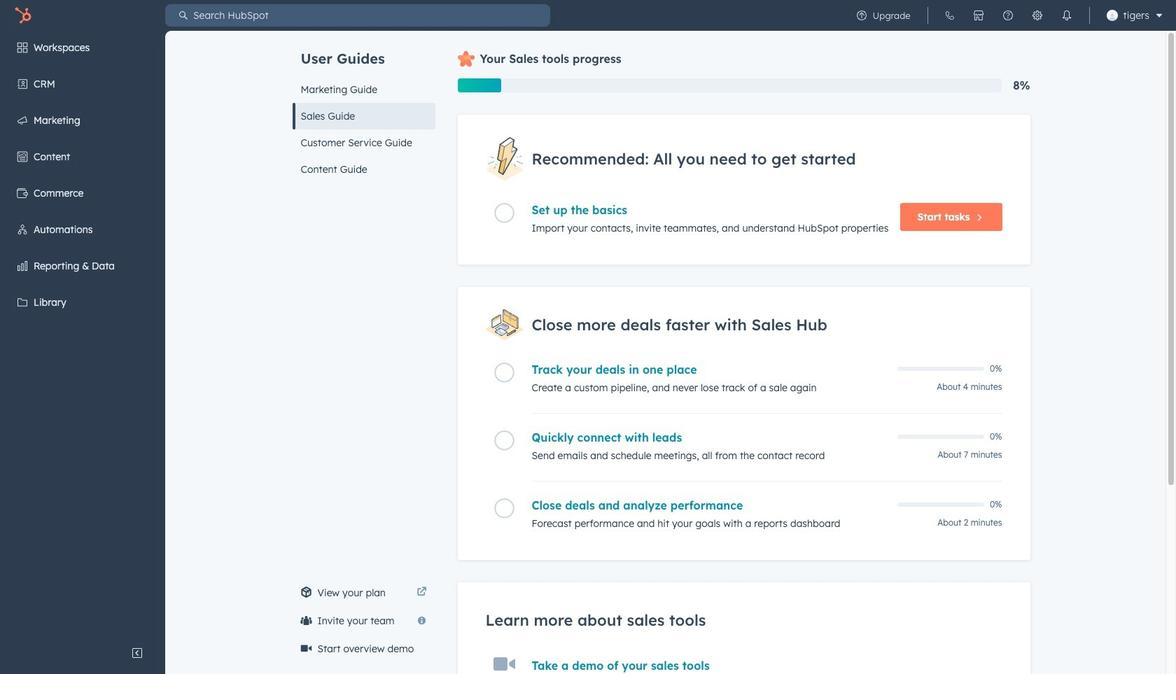 Task type: locate. For each thing, give the bounding box(es) containing it.
1 link opens in a new window image from the top
[[417, 585, 427, 602]]

progress bar
[[458, 78, 501, 92]]

user guides element
[[292, 31, 435, 183]]

0 horizontal spatial menu
[[0, 31, 165, 639]]

2 link opens in a new window image from the top
[[417, 588, 427, 598]]

menu
[[847, 0, 1168, 31], [0, 31, 165, 639]]

link opens in a new window image
[[417, 585, 427, 602], [417, 588, 427, 598]]



Task type: describe. For each thing, give the bounding box(es) containing it.
Search HubSpot search field
[[188, 4, 551, 27]]

notifications image
[[1062, 10, 1073, 21]]

help image
[[1003, 10, 1014, 21]]

howard n/a image
[[1107, 10, 1118, 21]]

settings image
[[1032, 10, 1043, 21]]

1 horizontal spatial menu
[[847, 0, 1168, 31]]

marketplaces image
[[973, 10, 984, 21]]



Task type: vqa. For each thing, say whether or not it's contained in the screenshot.
to
no



